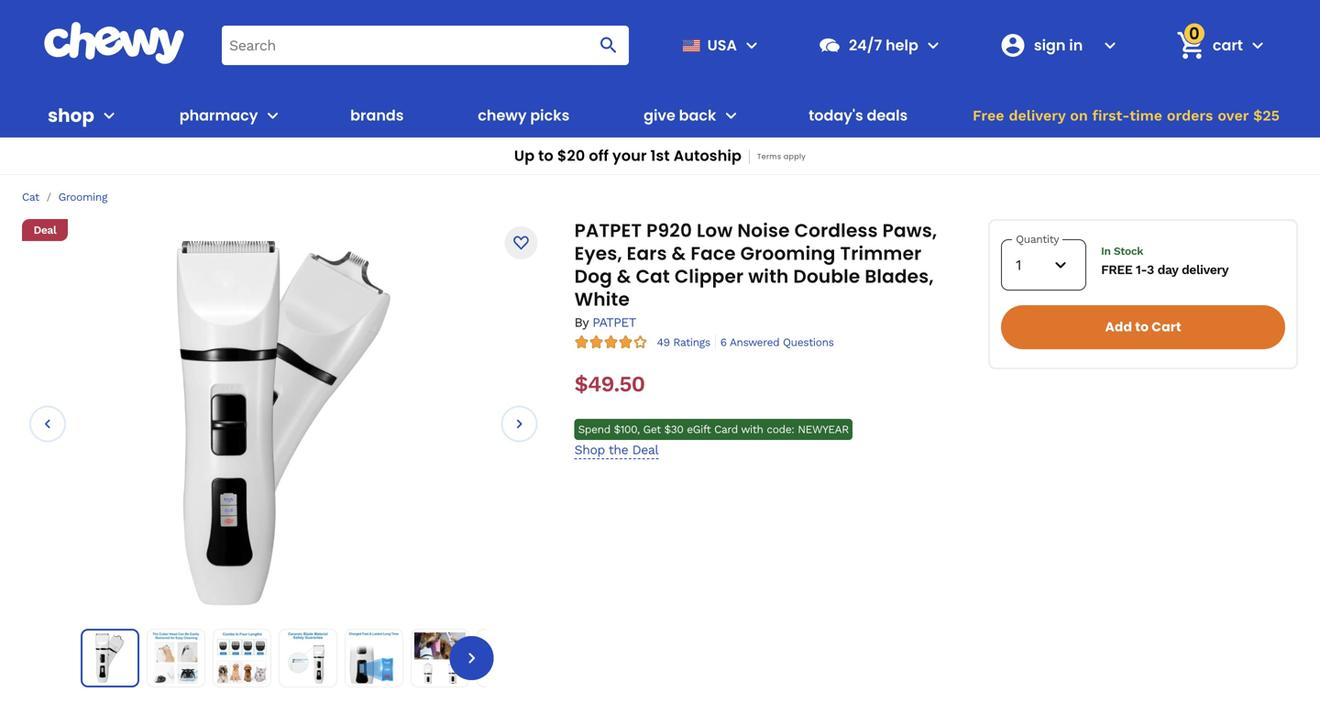 Task type: locate. For each thing, give the bounding box(es) containing it.
shop the deal button
[[575, 442, 659, 460]]

1 vertical spatial cat
[[636, 264, 670, 289]]

1 vertical spatial deal
[[632, 443, 659, 458]]

1 horizontal spatial delivery
[[1182, 262, 1229, 277]]

clipper
[[675, 264, 744, 289]]

chewy support image
[[818, 33, 842, 57]]

to right up
[[539, 145, 554, 166]]

today's deals link
[[802, 94, 916, 138]]

0 vertical spatial delivery
[[1009, 107, 1066, 124]]

on
[[1071, 107, 1088, 124]]

up
[[514, 145, 535, 166]]

over
[[1218, 107, 1249, 124]]

1 vertical spatial with
[[741, 423, 764, 436]]

0 horizontal spatial cat
[[22, 191, 39, 204]]

patpet up dog
[[575, 218, 642, 244]]

0 horizontal spatial patpet p920 low noise cordless paws, eyes, ears & face grooming trimmer dog & cat clipper with double blades, white slide 1 of 8 image
[[85, 634, 135, 683]]

delivery left on
[[1009, 107, 1066, 124]]

3
[[1147, 262, 1155, 277]]

patpet p920 low noise cordless paws, eyes, ears & face grooming trimmer dog & cat clipper with double blades, white slide 1 of 8 image
[[177, 239, 391, 606], [85, 634, 135, 683]]

spend $100, get $30 egift card with code: newyear shop the deal
[[575, 423, 849, 458]]

add
[[1106, 318, 1133, 336]]

with inside the "patpet p920 low noise cordless paws, eyes, ears & face grooming trimmer dog & cat clipper with double blades, white"
[[749, 264, 789, 289]]

chewy
[[478, 105, 527, 126]]

your
[[613, 145, 647, 166]]

Search text field
[[222, 25, 629, 65]]

cart
[[1152, 318, 1182, 336]]

0 vertical spatial menu image
[[741, 34, 763, 56]]

0
[[1190, 22, 1200, 45]]

help menu image
[[923, 34, 945, 56]]

cat link
[[22, 190, 39, 204]]

6 answered questions
[[721, 336, 834, 349]]

deal down 'cat' "link"
[[34, 224, 56, 237]]

1 horizontal spatial patpet p920 low noise cordless paws, eyes, ears & face grooming trimmer dog & cat clipper with double blades, white slide 1 of 8 image
[[177, 239, 391, 606]]

menu image right usa
[[741, 34, 763, 56]]

cat down p920
[[636, 264, 670, 289]]

give
[[644, 105, 676, 126]]

free delivery on first-time orders over $25
[[973, 107, 1280, 124]]

usa button
[[675, 23, 763, 67]]

1 vertical spatial to
[[1136, 318, 1149, 336]]

0 vertical spatial in
[[1070, 35, 1083, 55]]

0 vertical spatial patpet
[[575, 218, 642, 244]]

1 vertical spatial delivery
[[1182, 262, 1229, 277]]

time
[[1130, 107, 1163, 124]]

cat left grooming link
[[22, 191, 39, 204]]

delivery
[[1009, 107, 1066, 124], [1182, 262, 1229, 277]]

1 horizontal spatial grooming
[[741, 241, 836, 266]]

chewy picks
[[478, 105, 570, 126]]

0 horizontal spatial in
[[1070, 35, 1083, 55]]

cat inside the "patpet p920 low noise cordless paws, eyes, ears & face grooming trimmer dog & cat clipper with double blades, white"
[[636, 264, 670, 289]]

0 vertical spatial to
[[539, 145, 554, 166]]

blades,
[[865, 264, 934, 289]]

back
[[679, 105, 717, 126]]

eyes,
[[575, 241, 623, 266]]

menu image inside shop dropdown button
[[98, 105, 120, 127]]

1 horizontal spatial cat
[[636, 264, 670, 289]]

delivery inside button
[[1009, 107, 1066, 124]]

grooming right face
[[741, 241, 836, 266]]

with down noise
[[749, 264, 789, 289]]

to inside button
[[1136, 318, 1149, 336]]

$25
[[1254, 107, 1280, 124]]

$100,
[[614, 423, 640, 436]]

with right 'card'
[[741, 423, 764, 436]]

get
[[643, 423, 661, 436]]

0 horizontal spatial to
[[539, 145, 554, 166]]

deal down the get
[[632, 443, 659, 458]]

help
[[886, 35, 919, 55]]

today's
[[809, 105, 864, 126]]

answered
[[730, 336, 780, 349]]

&
[[672, 241, 686, 266], [617, 264, 632, 289]]

menu image for usa popup button
[[741, 34, 763, 56]]

24/7 help link
[[811, 23, 919, 67]]

sign in link
[[992, 23, 1096, 67]]

ratings
[[674, 336, 711, 349]]

0 vertical spatial patpet p920 low noise cordless paws, eyes, ears & face grooming trimmer dog & cat clipper with double blades, white slide 1 of 8 image
[[177, 239, 391, 606]]

menu image right 'shop'
[[98, 105, 120, 127]]

grooming right 'cat' "link"
[[58, 191, 107, 204]]

trimmer
[[841, 241, 922, 266]]

list
[[81, 629, 536, 688]]

in right sign
[[1070, 35, 1083, 55]]

free
[[973, 107, 1005, 124]]

deal inside spend $100, get $30 egift card with code: newyear shop the deal
[[632, 443, 659, 458]]

to right "add"
[[1136, 318, 1149, 336]]

account menu image
[[1100, 34, 1122, 56]]

0 vertical spatial deal
[[34, 224, 56, 237]]

paws,
[[883, 218, 938, 244]]

$49.50 text field
[[575, 371, 645, 397]]

delivery right day
[[1182, 262, 1229, 277]]

in
[[1070, 35, 1083, 55], [1102, 245, 1111, 258]]

dog
[[575, 264, 613, 289]]

pharmacy menu image
[[262, 105, 284, 127]]

cart
[[1213, 35, 1244, 55]]

& right dog
[[617, 264, 632, 289]]

cat
[[22, 191, 39, 204], [636, 264, 670, 289]]

autoship
[[674, 145, 742, 166]]

usa
[[708, 35, 737, 55]]

0 horizontal spatial grooming
[[58, 191, 107, 204]]

orders
[[1167, 107, 1214, 124]]

1 vertical spatial menu image
[[98, 105, 120, 127]]

submit search image
[[598, 34, 620, 56]]

1 vertical spatial grooming
[[741, 241, 836, 266]]

give back
[[644, 105, 717, 126]]

shop
[[575, 443, 605, 458]]

1 horizontal spatial to
[[1136, 318, 1149, 336]]

1 horizontal spatial deal
[[632, 443, 659, 458]]

1 vertical spatial in
[[1102, 245, 1111, 258]]

patpet link
[[593, 315, 636, 330]]

0 vertical spatial with
[[749, 264, 789, 289]]

to inside site banner
[[539, 145, 554, 166]]

deals
[[867, 105, 908, 126]]

menu image
[[741, 34, 763, 56], [98, 105, 120, 127]]

grooming
[[58, 191, 107, 204], [741, 241, 836, 266]]

menu image inside usa popup button
[[741, 34, 763, 56]]

chewy picks link
[[471, 94, 577, 138]]

1 vertical spatial patpet p920 low noise cordless paws, eyes, ears & face grooming trimmer dog & cat clipper with double blades, white slide 1 of 8 image
[[85, 634, 135, 683]]

0 vertical spatial grooming
[[58, 191, 107, 204]]

site banner
[[0, 0, 1321, 175]]

0 horizontal spatial delivery
[[1009, 107, 1066, 124]]

0 horizontal spatial menu image
[[98, 105, 120, 127]]

to
[[539, 145, 554, 166], [1136, 318, 1149, 336]]

cordless
[[795, 218, 878, 244]]

face
[[691, 241, 736, 266]]

& right ears
[[672, 241, 686, 266]]

add to cart button
[[1002, 305, 1286, 349]]

card
[[715, 423, 738, 436]]

1 horizontal spatial in
[[1102, 245, 1111, 258]]

patpet down white
[[593, 315, 636, 330]]

patpet inside the "patpet p920 low noise cordless paws, eyes, ears & face grooming trimmer dog & cat clipper with double blades, white"
[[575, 218, 642, 244]]

1 horizontal spatial menu image
[[741, 34, 763, 56]]

in up free
[[1102, 245, 1111, 258]]

white
[[575, 287, 630, 312]]

sign
[[1034, 35, 1066, 55]]

cart menu image
[[1247, 34, 1269, 56]]

24/7 help
[[849, 35, 919, 55]]

Product search field
[[222, 25, 629, 65]]

shop button
[[48, 94, 120, 138]]



Task type: vqa. For each thing, say whether or not it's contained in the screenshot.
2nd Mos. from left
no



Task type: describe. For each thing, give the bounding box(es) containing it.
carousel-slider region
[[29, 239, 538, 610]]

0 horizontal spatial deal
[[34, 224, 56, 237]]

in inside "in stock free 1-3 day delivery"
[[1102, 245, 1111, 258]]

pharmacy link
[[172, 94, 258, 138]]

patpet p920 low noise cordless paws, eyes, ears & face grooming trimmer dog & cat clipper with double blades, white
[[575, 218, 938, 312]]

apply
[[784, 151, 806, 162]]

1st
[[651, 145, 670, 166]]

$20
[[558, 145, 585, 166]]

to for $20
[[539, 145, 554, 166]]

chewy home image
[[43, 22, 185, 64]]

first-
[[1093, 107, 1130, 124]]

grooming inside the "patpet p920 low noise cordless paws, eyes, ears & face grooming trimmer dog & cat clipper with double blades, white"
[[741, 241, 836, 266]]

to for cart
[[1136, 318, 1149, 336]]

code:
[[767, 423, 795, 436]]

terms
[[758, 151, 782, 162]]

by
[[575, 315, 589, 330]]

items image
[[1175, 29, 1207, 62]]

6 answered questions button
[[715, 335, 834, 349]]

free delivery on first-time orders over $25 button
[[968, 94, 1286, 138]]

49 ratings button
[[657, 335, 711, 349]]

brands link
[[343, 94, 411, 138]]

stock
[[1114, 245, 1144, 258]]

patpet p920 low noise cordless paws, eyes, ears & face grooming trimmer dog & cat clipper with double blades, white slide 2 of 8 image
[[150, 633, 202, 684]]

delivery inside "in stock free 1-3 day delivery"
[[1182, 262, 1229, 277]]

low
[[697, 218, 733, 244]]

1-
[[1136, 262, 1147, 277]]

ears
[[627, 241, 667, 266]]

egift
[[687, 423, 711, 436]]

questions
[[783, 336, 834, 349]]

noise
[[738, 218, 790, 244]]

in stock free 1-3 day delivery
[[1102, 245, 1229, 277]]

patpet p920 low noise cordless paws, eyes, ears & face grooming trimmer dog & cat clipper with double blades, white slide 4 of 8 image
[[282, 633, 334, 684]]

add to cart
[[1106, 318, 1182, 336]]

patpet p920 low noise cordless paws, eyes, ears & face grooming trimmer dog & cat clipper with double blades, white slide 5 of 8 image
[[349, 633, 400, 684]]

off
[[589, 145, 609, 166]]

sign in
[[1034, 35, 1083, 55]]

0 vertical spatial cat
[[22, 191, 39, 204]]

patpet p920 low noise cordless paws, eyes, ears & face grooming trimmer dog & cat clipper with double blades, white slide 3 of 8 image
[[216, 633, 268, 684]]

by patpet
[[575, 315, 636, 330]]

patpet p920 low noise cordless paws, eyes, ears & face grooming trimmer dog & cat clipper with double blades, white slide 1 of 8 image inside carousel-slider region
[[177, 239, 391, 606]]

p920
[[647, 218, 693, 244]]

give back link
[[637, 94, 717, 138]]

grooming link
[[58, 190, 107, 204]]

newyear
[[798, 423, 849, 436]]

patpet p920 low noise cordless paws, eyes, ears & face grooming trimmer dog & cat clipper with double blades, white slide 7 of 8 image
[[481, 633, 532, 684]]

49
[[657, 336, 670, 349]]

today's deals
[[809, 105, 908, 126]]

terms apply
[[758, 151, 806, 162]]

49 ratings
[[657, 336, 711, 349]]

1 vertical spatial patpet
[[593, 315, 636, 330]]

1 horizontal spatial &
[[672, 241, 686, 266]]

the
[[609, 443, 628, 458]]

in inside site banner
[[1070, 35, 1083, 55]]

spend
[[578, 423, 611, 436]]

menu image for shop dropdown button
[[98, 105, 120, 127]]

patpet p920 low noise cordless paws, eyes, ears & face grooming trimmer dog & cat clipper with double blades, white slide 6 of 8 image
[[415, 633, 466, 684]]

0 horizontal spatial &
[[617, 264, 632, 289]]

day
[[1158, 262, 1179, 277]]

up to $20 off your 1st autoship
[[514, 145, 742, 166]]

with inside spend $100, get $30 egift card with code: newyear shop the deal
[[741, 423, 764, 436]]

pharmacy
[[180, 105, 258, 126]]

$49.50
[[575, 371, 645, 397]]

6
[[721, 336, 727, 349]]

$30
[[665, 423, 684, 436]]

brands
[[351, 105, 404, 126]]

24/7
[[849, 35, 883, 55]]

picks
[[530, 105, 570, 126]]

double
[[794, 264, 861, 289]]

shop
[[48, 103, 94, 128]]

free
[[1102, 262, 1133, 277]]

give back menu image
[[720, 105, 742, 127]]



